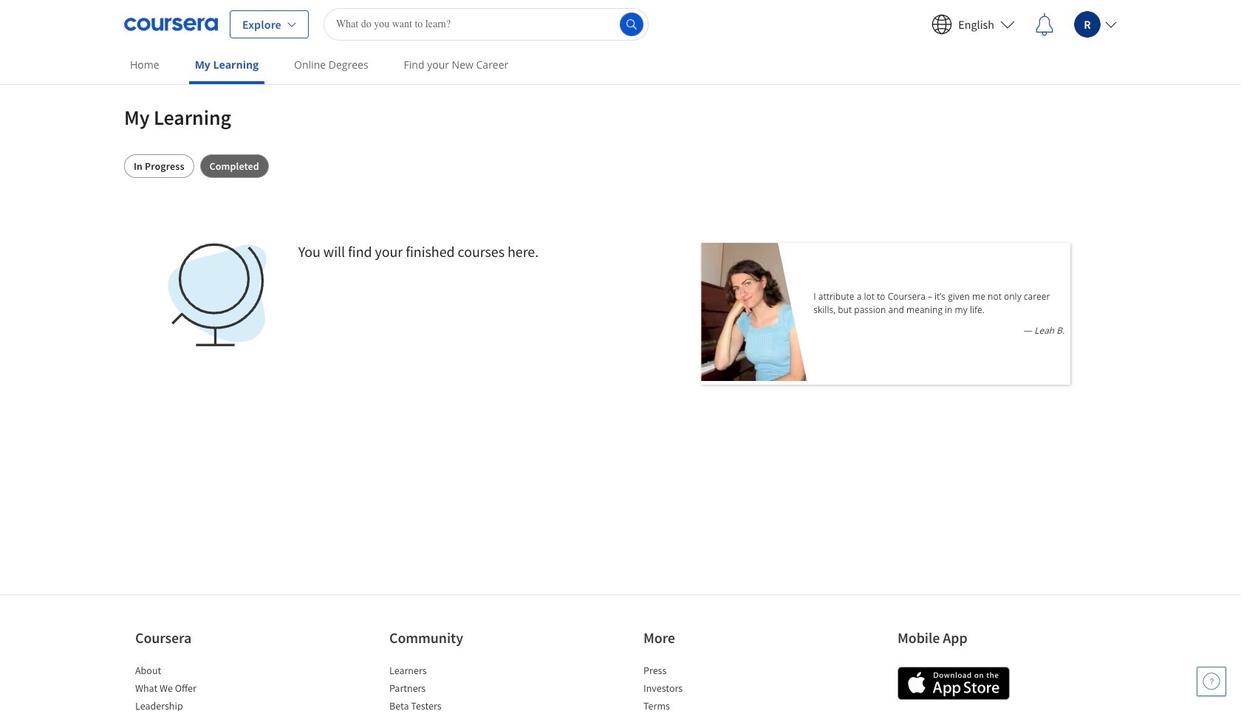 Task type: describe. For each thing, give the bounding box(es) containing it.
2 list from the left
[[390, 664, 515, 712]]

download on the app store image
[[898, 667, 1010, 701]]

1 list from the left
[[135, 664, 261, 712]]

What do you want to learn? text field
[[324, 8, 649, 40]]

help center image
[[1203, 673, 1221, 691]]



Task type: vqa. For each thing, say whether or not it's contained in the screenshot.
leftmost list
yes



Task type: locate. For each thing, give the bounding box(es) containing it.
list item
[[135, 664, 261, 682], [390, 664, 515, 682], [644, 664, 770, 682], [135, 682, 261, 699], [390, 682, 515, 699], [644, 682, 770, 699], [135, 699, 261, 712], [390, 699, 515, 712], [644, 699, 770, 712]]

3 list from the left
[[644, 664, 770, 712]]

tab list
[[124, 154, 1118, 178]]

1 horizontal spatial list
[[390, 664, 515, 712]]

None search field
[[324, 8, 649, 40]]

coursera image
[[124, 12, 218, 36]]

0 horizontal spatial list
[[135, 664, 261, 712]]

2 horizontal spatial list
[[644, 664, 770, 712]]

list
[[135, 664, 261, 712], [390, 664, 515, 712], [644, 664, 770, 712]]



